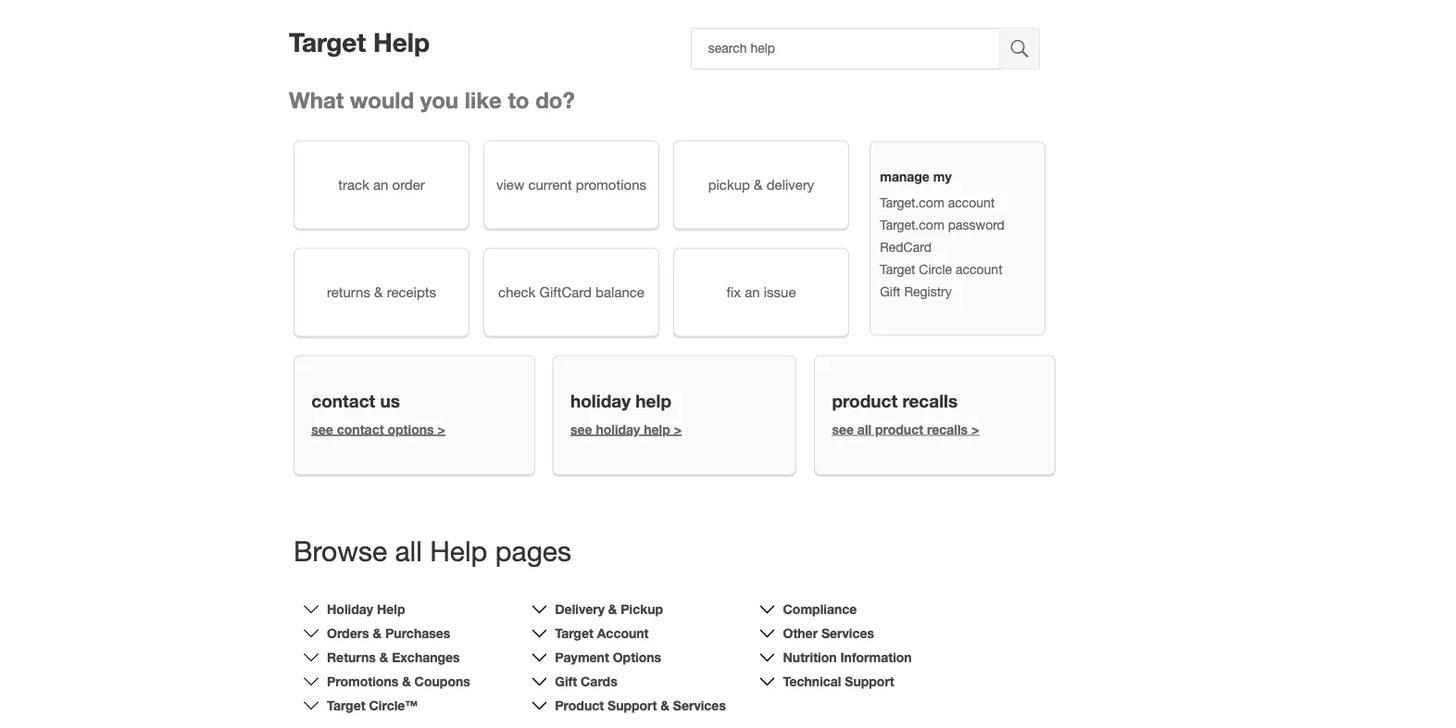 Task type: describe. For each thing, give the bounding box(es) containing it.
all for browse
[[395, 534, 422, 567]]

to
[[508, 87, 529, 113]]

holiday help
[[571, 391, 672, 411]]

1 vertical spatial product
[[875, 422, 924, 437]]

what would you like to do?
[[289, 87, 575, 113]]

holiday help link
[[327, 602, 405, 617]]

returns
[[327, 650, 376, 665]]

track an order link
[[294, 140, 470, 229]]

target.com account target.com password redcard target circle account gift registry
[[880, 195, 1005, 299]]

account
[[597, 626, 649, 641]]

manage my
[[880, 169, 952, 184]]

target circle account link
[[880, 261, 1003, 277]]

target for target account
[[555, 626, 594, 641]]

search help text field
[[691, 28, 1001, 69]]

view current promotions link
[[484, 140, 660, 229]]

& for orders
[[373, 626, 382, 641]]

receipts
[[387, 284, 436, 300]]

compliance
[[783, 602, 857, 617]]

target account
[[555, 626, 649, 641]]

pickup & delivery
[[708, 176, 815, 193]]

1 target.com from the top
[[880, 195, 945, 210]]

1 vertical spatial help
[[644, 422, 670, 437]]

browse
[[294, 534, 387, 567]]

order
[[392, 176, 425, 193]]

target.com password link
[[880, 217, 1005, 232]]

product support & services
[[555, 698, 726, 713]]

& for returns
[[380, 650, 388, 665]]

do?
[[536, 87, 575, 113]]

you
[[420, 87, 459, 113]]

delivery
[[767, 176, 815, 193]]

nutrition
[[783, 650, 837, 665]]

target for target circle™
[[327, 698, 366, 713]]

support for product
[[608, 698, 657, 713]]

technical
[[783, 674, 842, 689]]

registry
[[904, 284, 952, 299]]

pickup & delivery link
[[673, 140, 849, 229]]

promotions & coupons link
[[327, 674, 470, 689]]

target help
[[289, 26, 430, 57]]

would
[[350, 87, 414, 113]]

product recalls
[[832, 391, 958, 411]]

other services
[[783, 626, 874, 641]]

browse all help pages
[[294, 534, 571, 567]]

options
[[388, 422, 434, 437]]

1 vertical spatial recalls
[[927, 422, 968, 437]]

0 vertical spatial contact
[[312, 391, 375, 411]]

issue
[[764, 284, 796, 300]]

technical support link
[[783, 674, 895, 689]]

password
[[948, 217, 1005, 232]]

compliance link
[[783, 602, 857, 617]]

delivery & pickup link
[[555, 602, 663, 617]]

fix
[[727, 284, 741, 300]]

promotions
[[327, 674, 399, 689]]

an for track
[[373, 176, 388, 193]]

> for us
[[438, 422, 445, 437]]

target for target help
[[289, 26, 366, 57]]

holiday
[[327, 602, 373, 617]]

fix an issue link
[[673, 248, 849, 337]]

contact us
[[312, 391, 400, 411]]

2 target.com from the top
[[880, 217, 945, 232]]

help for target help
[[373, 26, 430, 57]]

& for delivery
[[608, 602, 617, 617]]

& for pickup
[[754, 176, 763, 193]]

returns & exchanges
[[327, 650, 460, 665]]

1 horizontal spatial services
[[822, 626, 874, 641]]

see contact options > link
[[312, 422, 445, 437]]

0 vertical spatial help
[[636, 391, 672, 411]]

view
[[496, 176, 525, 193]]

0 horizontal spatial services
[[673, 698, 726, 713]]

1 vertical spatial holiday
[[596, 422, 640, 437]]

check
[[498, 284, 536, 300]]

returns
[[327, 284, 370, 300]]

holiday help
[[327, 602, 405, 617]]

gift cards link
[[555, 674, 618, 689]]

see for contact us
[[312, 422, 333, 437]]

orders & purchases link
[[327, 626, 450, 641]]

an for fix
[[745, 284, 760, 300]]

1 vertical spatial help
[[430, 534, 488, 567]]

circle™
[[369, 698, 418, 713]]

0 vertical spatial recalls
[[903, 391, 958, 411]]

track
[[338, 176, 369, 193]]

see contact options >
[[312, 422, 445, 437]]

0 vertical spatial account
[[948, 195, 995, 210]]

see all product recalls >
[[832, 422, 979, 437]]

information
[[841, 650, 912, 665]]

circle
[[919, 261, 952, 277]]

product
[[555, 698, 604, 713]]

0 vertical spatial holiday
[[571, 391, 631, 411]]

redcard
[[880, 239, 932, 255]]

us
[[380, 391, 400, 411]]

manage
[[880, 169, 930, 184]]

check giftcard balance
[[498, 284, 645, 300]]

support for technical
[[845, 674, 895, 689]]

check giftcard balance link
[[484, 248, 660, 337]]

payment options link
[[555, 650, 661, 665]]

payment
[[555, 650, 609, 665]]



Task type: locate. For each thing, give the bounding box(es) containing it.
see down product recalls
[[832, 422, 854, 437]]

view current promotions
[[496, 176, 647, 193]]

all right browse
[[395, 534, 422, 567]]

gift left registry
[[880, 284, 901, 299]]

pickup
[[708, 176, 750, 193]]

see holiday help >
[[571, 422, 682, 437]]

1 vertical spatial target.com
[[880, 217, 945, 232]]

0 vertical spatial help
[[373, 26, 430, 57]]

2 see from the left
[[571, 422, 592, 437]]

2 vertical spatial help
[[377, 602, 405, 617]]

1 horizontal spatial see
[[571, 422, 592, 437]]

returns & receipts
[[327, 284, 436, 300]]

target circle™ link
[[327, 698, 418, 713]]

&
[[754, 176, 763, 193], [374, 284, 383, 300], [608, 602, 617, 617], [373, 626, 382, 641], [380, 650, 388, 665], [402, 674, 411, 689], [661, 698, 670, 713]]

3 > from the left
[[972, 422, 979, 437]]

holiday down holiday help
[[596, 422, 640, 437]]

gift registry link
[[880, 284, 952, 299]]

pages
[[495, 534, 571, 567]]

target.com down manage my
[[880, 195, 945, 210]]

what
[[289, 87, 344, 113]]

target up 'what' at the left of page
[[289, 26, 366, 57]]

target account link
[[555, 626, 649, 641]]

orders & purchases
[[327, 626, 450, 641]]

my
[[933, 169, 952, 184]]

1 see from the left
[[312, 422, 333, 437]]

gift inside target.com account target.com password redcard target circle account gift registry
[[880, 284, 901, 299]]

target
[[289, 26, 366, 57], [880, 261, 916, 277], [555, 626, 594, 641], [327, 698, 366, 713]]

cards
[[581, 674, 618, 689]]

& down orders & purchases link
[[380, 650, 388, 665]]

contact down contact us
[[337, 422, 384, 437]]

0 horizontal spatial >
[[438, 422, 445, 437]]

see
[[312, 422, 333, 437], [571, 422, 592, 437], [832, 422, 854, 437]]

redcard link
[[880, 239, 932, 255]]

an
[[373, 176, 388, 193], [745, 284, 760, 300]]

see for holiday help
[[571, 422, 592, 437]]

help
[[636, 391, 672, 411], [644, 422, 670, 437]]

3 see from the left
[[832, 422, 854, 437]]

current
[[528, 176, 572, 193]]

target.com up redcard
[[880, 217, 945, 232]]

gift up product
[[555, 674, 577, 689]]

0 vertical spatial an
[[373, 176, 388, 193]]

target circle™
[[327, 698, 418, 713]]

1 horizontal spatial an
[[745, 284, 760, 300]]

1 horizontal spatial gift
[[880, 284, 901, 299]]

technical support
[[783, 674, 895, 689]]

1 vertical spatial support
[[608, 698, 657, 713]]

recalls up see all product recalls > link
[[903, 391, 958, 411]]

0 horizontal spatial support
[[608, 698, 657, 713]]

account right circle
[[956, 261, 1003, 277]]

1 horizontal spatial all
[[858, 422, 872, 437]]

0 vertical spatial product
[[832, 391, 898, 411]]

& inside returns & receipts link
[[374, 284, 383, 300]]

all
[[858, 422, 872, 437], [395, 534, 422, 567]]

all for see
[[858, 422, 872, 437]]

holiday up see holiday help > link
[[571, 391, 631, 411]]

1 vertical spatial services
[[673, 698, 726, 713]]

fix an issue
[[727, 284, 796, 300]]

gift
[[880, 284, 901, 299], [555, 674, 577, 689]]

0 horizontal spatial gift
[[555, 674, 577, 689]]

& for promotions
[[402, 674, 411, 689]]

exchanges
[[392, 650, 460, 665]]

help
[[373, 26, 430, 57], [430, 534, 488, 567], [377, 602, 405, 617]]

1 > from the left
[[438, 422, 445, 437]]

an right fix
[[745, 284, 760, 300]]

help left pages
[[430, 534, 488, 567]]

1 horizontal spatial support
[[845, 674, 895, 689]]

& inside pickup & delivery link
[[754, 176, 763, 193]]

0 horizontal spatial an
[[373, 176, 388, 193]]

1 vertical spatial an
[[745, 284, 760, 300]]

& for returns
[[374, 284, 383, 300]]

0 horizontal spatial see
[[312, 422, 333, 437]]

account up "password"
[[948, 195, 995, 210]]

>
[[438, 422, 445, 437], [674, 422, 682, 437], [972, 422, 979, 437]]

target down promotions
[[327, 698, 366, 713]]

> for help
[[674, 422, 682, 437]]

an right track
[[373, 176, 388, 193]]

other services link
[[783, 626, 874, 641]]

nutrition information
[[783, 650, 912, 665]]

support down cards
[[608, 698, 657, 713]]

product up see all product recalls > link
[[832, 391, 898, 411]]

help up would
[[373, 26, 430, 57]]

0 vertical spatial gift
[[880, 284, 901, 299]]

1 horizontal spatial >
[[674, 422, 682, 437]]

target down the delivery
[[555, 626, 594, 641]]

help down holiday help
[[644, 422, 670, 437]]

account
[[948, 195, 995, 210], [956, 261, 1003, 277]]

pickup
[[621, 602, 663, 617]]

nutrition information link
[[783, 650, 912, 665]]

contact
[[312, 391, 375, 411], [337, 422, 384, 437]]

1 vertical spatial all
[[395, 534, 422, 567]]

0 vertical spatial support
[[845, 674, 895, 689]]

track an order
[[338, 176, 425, 193]]

0 vertical spatial target.com
[[880, 195, 945, 210]]

other
[[783, 626, 818, 641]]

returns & exchanges link
[[327, 650, 460, 665]]

promotions & coupons
[[327, 674, 470, 689]]

& right pickup on the top of page
[[754, 176, 763, 193]]

giftcard
[[540, 284, 592, 300]]

target inside target.com account target.com password redcard target circle account gift registry
[[880, 261, 916, 277]]

2 horizontal spatial see
[[832, 422, 854, 437]]

2 horizontal spatial >
[[972, 422, 979, 437]]

see down holiday help
[[571, 422, 592, 437]]

like
[[465, 87, 502, 113]]

& up account
[[608, 602, 617, 617]]

1 vertical spatial gift
[[555, 674, 577, 689]]

& up the circle™
[[402, 674, 411, 689]]

delivery
[[555, 602, 605, 617]]

& right returns on the top left
[[374, 284, 383, 300]]

see holiday help > link
[[571, 422, 682, 437]]

gift cards
[[555, 674, 618, 689]]

delivery & pickup
[[555, 602, 663, 617]]

recalls down product recalls
[[927, 422, 968, 437]]

1 vertical spatial account
[[956, 261, 1003, 277]]

all down product recalls
[[858, 422, 872, 437]]

support
[[845, 674, 895, 689], [608, 698, 657, 713]]

& down "options"
[[661, 698, 670, 713]]

& down holiday help
[[373, 626, 382, 641]]

1 vertical spatial contact
[[337, 422, 384, 437]]

0 vertical spatial services
[[822, 626, 874, 641]]

help up see holiday help > link
[[636, 391, 672, 411]]

promotions
[[576, 176, 647, 193]]

options
[[613, 650, 661, 665]]

payment options
[[555, 650, 661, 665]]

returns & receipts link
[[294, 248, 470, 337]]

coupons
[[415, 674, 470, 689]]

see down contact us
[[312, 422, 333, 437]]

None image field
[[1001, 28, 1040, 69]]

contact up see contact options > link
[[312, 391, 375, 411]]

0 horizontal spatial all
[[395, 534, 422, 567]]

product down product recalls
[[875, 422, 924, 437]]

holiday
[[571, 391, 631, 411], [596, 422, 640, 437]]

help for holiday help
[[377, 602, 405, 617]]

purchases
[[385, 626, 450, 641]]

0 vertical spatial all
[[858, 422, 872, 437]]

product
[[832, 391, 898, 411], [875, 422, 924, 437]]

2 > from the left
[[674, 422, 682, 437]]

target.com
[[880, 195, 945, 210], [880, 217, 945, 232]]

balance
[[596, 284, 645, 300]]

help up orders & purchases link
[[377, 602, 405, 617]]

target.com account link
[[880, 195, 995, 210]]

target down redcard
[[880, 261, 916, 277]]

orders
[[327, 626, 369, 641]]

support down information
[[845, 674, 895, 689]]

see all product recalls > link
[[832, 422, 979, 437]]



Task type: vqa. For each thing, say whether or not it's contained in the screenshot.
Mattress
no



